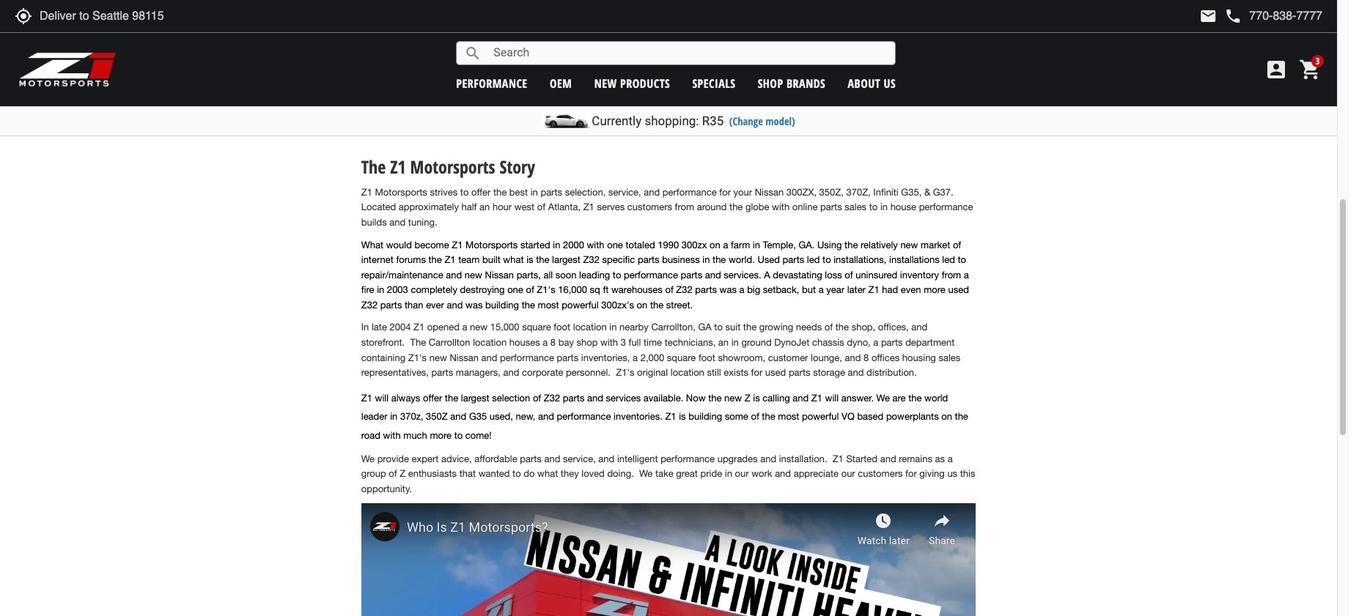 Task type: locate. For each thing, give the bounding box(es) containing it.
parts up do
[[520, 454, 542, 465]]

devastating
[[773, 270, 822, 281]]

and left services. a
[[705, 270, 721, 281]]

full
[[629, 337, 641, 348]]

infiniti
[[873, 187, 899, 198]]

leading
[[579, 270, 610, 281]]

shop
[[577, 337, 598, 348]]

is
[[679, 412, 686, 423]]

nissan for 300zx
[[485, 270, 514, 281]]

1 vertical spatial largest
[[461, 393, 490, 404]]

0 horizontal spatial foot
[[554, 322, 571, 333]]

approximately
[[399, 202, 459, 213]]

1 vertical spatial an
[[718, 337, 729, 348]]

0 vertical spatial service,
[[608, 187, 641, 198]]

about down products
[[622, 98, 684, 134]]

of right west
[[537, 202, 546, 213]]

1 vertical spatial powerful
[[802, 412, 839, 423]]

the down 2004
[[410, 337, 426, 348]]

0 horizontal spatial nissan
[[450, 352, 479, 363]]

in right the fire on the left top of the page
[[377, 285, 384, 296]]

the right are
[[909, 393, 922, 404]]

one down parts, in the top left of the page
[[507, 285, 523, 296]]

1 horizontal spatial about
[[848, 75, 881, 91]]

performance down "houses"
[[500, 352, 554, 363]]

1 horizontal spatial led
[[942, 255, 955, 266]]

1 vertical spatial us
[[691, 98, 715, 134]]

350z
[[426, 412, 448, 423]]

z1's up representatives,
[[408, 352, 427, 363]]

1 vertical spatial the
[[410, 337, 426, 348]]

1 our from the left
[[735, 469, 749, 480]]

to inside in late 2004 z1 opened a new 15,000 square foot location in nearby carrollton, ga to suit the growing needs of the shop, offices, and storefront.  the carrollton location houses a 8 bay shop with 3 full time technicians, an in ground dynojet chassis dyno, a parts department containing z1's new nissan and performance parts inventories, a 2,000 square foot showroom, customer lounge, and 8 offices housing sales representatives, parts managers, and corporate personnel.  z1's original location still exists for used parts storage and distribution.
[[714, 322, 723, 333]]

a inside we provide expert advice, affordable parts and service, and intelligent performance upgrades and installation.  z1 started and remains as a group of z enthusiasts that wanted to do what they loved doing.  we take great pride in our work and appreciate our customers for giving us this opportunity.
[[948, 454, 953, 465]]

with inside z1 motorsports strives to offer the best in parts selection, service, and performance for your nissan 300zx, 350z, 370z, infiniti g35, & g37. located approximately half an hour west of atlanta, z1 serves customers from around the globe with online parts sales to in house performance builds and tuning.
[[772, 202, 790, 213]]

performance inside in late 2004 z1 opened a new 15,000 square foot location in nearby carrollton, ga to suit the growing needs of the shop, offices, and storefront.  the carrollton location houses a 8 bay shop with 3 full time technicians, an in ground dynojet chassis dyno, a parts department containing z1's new nissan and performance parts inventories, a 2,000 square foot showroom, customer lounge, and 8 offices housing sales representatives, parts managers, and corporate personnel.  z1's original location still exists for used parts storage and distribution.
[[500, 352, 554, 363]]

1 vertical spatial used
[[765, 367, 786, 378]]

new left 15,000
[[470, 322, 488, 333]]

the up ground on the bottom right of the page
[[743, 322, 757, 333]]

houses
[[509, 337, 540, 348]]

motorsports inside z1 motorsports strives to offer the best in parts selection, service, and performance for your nissan 300zx, 350z, 370z, infiniti g35, & g37. located approximately half an hour west of atlanta, z1 serves customers from around the globe with online parts sales to in house performance builds and tuning.
[[375, 187, 427, 198]]

2003
[[387, 285, 408, 296]]

mail phone
[[1200, 7, 1242, 25]]

service, up they
[[563, 454, 596, 465]]

offer
[[471, 187, 491, 198], [423, 393, 442, 404]]

1 horizontal spatial more
[[924, 285, 946, 296]]

with inside 'z1 will always offer the largest selection of z32 parts and services available. now the new z is calling and z1 will answer. we are the world leader in 370z, 350z and g35 used, new, and performance inventories. z1 is building some of the most powerful vq based powerplants on the road with much more to come!'
[[383, 430, 401, 441]]

parts down 350z,
[[820, 202, 842, 213]]

had
[[882, 285, 898, 296]]

selection
[[492, 393, 530, 404]]

z32 up 'leading' in the left of the page
[[583, 255, 600, 266]]

0 vertical spatial z1's
[[537, 285, 556, 296]]

the down become
[[429, 255, 442, 266]]

expert
[[412, 454, 439, 465]]

an
[[480, 202, 490, 213], [718, 337, 729, 348]]

offer up 350z
[[423, 393, 442, 404]]

1 vertical spatial square
[[667, 352, 696, 363]]

of up street.
[[665, 285, 674, 296]]

0 horizontal spatial an
[[480, 202, 490, 213]]

shop brands
[[758, 75, 826, 91]]

totaled
[[626, 239, 655, 250]]

largest up 'g35'
[[461, 393, 490, 404]]

powerful left vq
[[802, 412, 839, 423]]

what
[[361, 239, 384, 250]]

atlanta,
[[548, 202, 581, 213]]

representatives,
[[361, 367, 429, 378]]

0 horizontal spatial used
[[765, 367, 786, 378]]

parts
[[541, 187, 562, 198], [820, 202, 842, 213], [638, 255, 660, 266], [783, 255, 805, 266], [681, 270, 703, 281], [695, 285, 717, 296], [380, 300, 402, 311], [881, 337, 903, 348], [557, 352, 579, 363], [432, 367, 453, 378], [789, 367, 811, 378], [563, 393, 585, 404], [520, 454, 542, 465]]

0 vertical spatial square
[[522, 322, 551, 333]]

370z,
[[400, 412, 423, 423]]

2 led from the left
[[942, 255, 955, 266]]

2004
[[390, 322, 411, 333]]

from left the around
[[675, 202, 694, 213]]

one
[[607, 239, 623, 250], [507, 285, 523, 296]]

0 horizontal spatial our
[[735, 469, 749, 480]]

0 horizontal spatial about
[[622, 98, 684, 134]]

0 horizontal spatial 8
[[551, 337, 556, 348]]

0 horizontal spatial from
[[675, 202, 694, 213]]

serves
[[597, 202, 625, 213]]

1 horizontal spatial offer
[[471, 187, 491, 198]]

currently
[[592, 114, 642, 128]]

an inside z1 motorsports strives to offer the best in parts selection, service, and performance for your nissan 300zx, 350z, 370z, infiniti g35, & g37. located approximately half an hour west of atlanta, z1 serves customers from around the globe with online parts sales to in house performance builds and tuning.
[[480, 202, 490, 213]]

1 horizontal spatial largest
[[552, 255, 581, 266]]

0 horizontal spatial about us
[[622, 98, 715, 134]]

powerful inside what would become z1 motorsports started in 2000 with one totaled 1990 300zx on a farm in temple, ga. using the relatively new market of internet forums the z1 team built what is the largest z32 specific parts business in the world. used parts led to installations, installations led to repair/maintenance and new nissan parts, all soon leading to performance parts and services. a devastating loss of uninsured inventory from a fire in 2003 completely destroying one of z1's 16,000 sq ft warehouses of z32 parts was a big setback, but a year later z1 had even more used z32 parts than ever and was building the most powerful 300zx's on the street.
[[562, 300, 599, 311]]

0 horizontal spatial square
[[522, 322, 551, 333]]

than
[[405, 300, 423, 311]]

1 vertical spatial sales
[[939, 352, 961, 363]]

2 vertical spatial z1's
[[616, 367, 635, 378]]

0 horizontal spatial customers
[[628, 202, 672, 213]]

us
[[884, 75, 896, 91], [691, 98, 715, 134]]

was down destroying
[[466, 300, 483, 311]]

z1 motorsports logo image
[[18, 51, 117, 88]]

performance up warehouses
[[624, 270, 678, 281]]

1 vertical spatial from
[[942, 270, 961, 281]]

1 vertical spatial about us
[[622, 98, 715, 134]]

to down ga. using
[[823, 255, 831, 266]]

ft
[[603, 285, 609, 296]]

0 horizontal spatial largest
[[461, 393, 490, 404]]

service, up serves
[[608, 187, 641, 198]]

z32
[[583, 255, 600, 266], [676, 285, 693, 296], [361, 300, 378, 311], [544, 393, 560, 404]]

nissan inside what would become z1 motorsports started in 2000 with one totaled 1990 300zx on a farm in temple, ga. using the relatively new market of internet forums the z1 team built what is the largest z32 specific parts business in the world. used parts led to installations, installations led to repair/maintenance and new nissan parts, all soon leading to performance parts and services. a devastating loss of uninsured inventory from a fire in 2003 completely destroying one of z1's 16,000 sq ft warehouses of z32 parts was a big setback, but a year later z1 had even more used z32 parts than ever and was building the most powerful 300zx's on the street.
[[485, 270, 514, 281]]

0 horizontal spatial location
[[473, 337, 507, 348]]

sales inside in late 2004 z1 opened a new 15,000 square foot location in nearby carrollton, ga to suit the growing needs of the shop, offices, and storefront.  the carrollton location houses a 8 bay shop with 3 full time technicians, an in ground dynojet chassis dyno, a parts department containing z1's new nissan and performance parts inventories, a 2,000 square foot showroom, customer lounge, and 8 offices housing sales representatives, parts managers, and corporate personnel.  z1's original location still exists for used parts storage and distribution.
[[939, 352, 961, 363]]

2 vertical spatial motorsports
[[466, 239, 518, 250]]

a right but
[[819, 285, 824, 296]]

z32 up street.
[[676, 285, 693, 296]]

0 vertical spatial most
[[538, 300, 559, 311]]

to left come!
[[454, 430, 463, 441]]

warehouses
[[611, 285, 663, 296]]

performance inside 'z1 will always offer the largest selection of z32 parts and services available. now the new z is calling and z1 will answer. we are the world leader in 370z, 350z and g35 used, new, and performance inventories. z1 is building some of the most powerful vq based powerplants on the road with much more to come!'
[[557, 412, 611, 423]]

offer up half
[[471, 187, 491, 198]]

0 vertical spatial sales
[[845, 202, 867, 213]]

to left do
[[513, 469, 521, 480]]

1 vertical spatial z1's
[[408, 352, 427, 363]]

lounge,
[[811, 352, 842, 363]]

and up the loved
[[599, 454, 615, 465]]

new down team
[[465, 270, 482, 281]]

service, inside z1 motorsports strives to offer the best in parts selection, service, and performance for your nissan 300zx, 350z, 370z, infiniti g35, & g37. located approximately half an hour west of atlanta, z1 serves customers from around the globe with online parts sales to in house performance builds and tuning.
[[608, 187, 641, 198]]

performance up the around
[[663, 187, 717, 198]]

service, inside we provide expert advice, affordable parts and service, and intelligent performance upgrades and installation.  z1 started and remains as a group of z enthusiasts that wanted to do what they loved doing.  we take great pride in our work and appreciate our customers for giving us this opportunity.
[[563, 454, 596, 465]]

1 vertical spatial on
[[637, 300, 648, 311]]

a right dyno,
[[873, 337, 879, 348]]

1 vertical spatial customers
[[858, 469, 903, 480]]

world. used
[[729, 255, 780, 266]]

0 horizontal spatial was
[[466, 300, 483, 311]]

new left 'z is'
[[724, 393, 742, 404]]

setback,
[[763, 285, 800, 296]]

0 vertical spatial from
[[675, 202, 694, 213]]

z1's down all
[[537, 285, 556, 296]]

1 horizontal spatial us
[[884, 75, 896, 91]]

1 horizontal spatial square
[[667, 352, 696, 363]]

0 horizontal spatial us
[[691, 98, 715, 134]]

1 horizontal spatial z1's
[[537, 285, 556, 296]]

1 horizontal spatial an
[[718, 337, 729, 348]]

in down suit on the bottom right
[[732, 337, 739, 348]]

upgrades
[[718, 454, 758, 465]]

housing
[[902, 352, 936, 363]]

in left 370z,
[[390, 412, 398, 423]]

much
[[403, 430, 427, 441]]

0 vertical spatial used
[[948, 285, 969, 296]]

a left the farm
[[723, 239, 728, 250]]

0 horizontal spatial more
[[430, 430, 452, 441]]

foot up bay
[[554, 322, 571, 333]]

the up installations,
[[845, 239, 858, 250]]

1 horizontal spatial service,
[[608, 187, 641, 198]]

1 horizontal spatial about us
[[848, 75, 896, 91]]

and up the totaled
[[644, 187, 660, 198]]

1 horizontal spatial powerful
[[802, 412, 839, 423]]

powerplants
[[886, 412, 939, 423]]

1 vertical spatial location
[[473, 337, 507, 348]]

about us down products
[[622, 98, 715, 134]]

with inside in late 2004 z1 opened a new 15,000 square foot location in nearby carrollton, ga to suit the growing needs of the shop, offices, and storefront.  the carrollton location houses a 8 bay shop with 3 full time technicians, an in ground dynojet chassis dyno, a parts department containing z1's new nissan and performance parts inventories, a 2,000 square foot showroom, customer lounge, and 8 offices housing sales representatives, parts managers, and corporate personnel.  z1's original location still exists for used parts storage and distribution.
[[601, 337, 618, 348]]

1 vertical spatial offer
[[423, 393, 442, 404]]

building inside 'z1 will always offer the largest selection of z32 parts and services available. now the new z is calling and z1 will answer. we are the world leader in 370z, 350z and g35 used, new, and performance inventories. z1 is building some of the most powerful vq based powerplants on the road with much more to come!'
[[689, 412, 722, 423]]

powerful inside 'z1 will always offer the largest selection of z32 parts and services available. now the new z is calling and z1 will answer. we are the world leader in 370z, 350z and g35 used, new, and performance inventories. z1 is building some of the most powerful vq based powerplants on the road with much more to come!'
[[802, 412, 839, 423]]

1 horizontal spatial 8
[[864, 352, 869, 363]]

1 horizontal spatial on
[[710, 239, 721, 250]]

strives
[[430, 187, 458, 198]]

1 vertical spatial nissan
[[485, 270, 514, 281]]

based
[[857, 412, 884, 423]]

2 vertical spatial location
[[671, 367, 704, 378]]

0 vertical spatial we
[[361, 454, 375, 465]]

we provide expert advice, affordable parts and service, and intelligent performance upgrades and installation.  z1 started and remains as a group of z enthusiasts that wanted to do what they loved doing.  we take great pride in our work and appreciate our customers for giving us this opportunity.
[[361, 454, 975, 495]]

motorsports up built
[[466, 239, 518, 250]]

8 left bay
[[551, 337, 556, 348]]

with right 2000
[[587, 239, 605, 250]]

offer inside z1 motorsports strives to offer the best in parts selection, service, and performance for your nissan 300zx, 350z, 370z, infiniti g35, & g37. located approximately half an hour west of atlanta, z1 serves customers from around the globe with online parts sales to in house performance builds and tuning.
[[471, 187, 491, 198]]

nissan inside in late 2004 z1 opened a new 15,000 square foot location in nearby carrollton, ga to suit the growing needs of the shop, offices, and storefront.  the carrollton location houses a 8 bay shop with 3 full time technicians, an in ground dynojet chassis dyno, a parts department containing z1's new nissan and performance parts inventories, a 2,000 square foot showroom, customer lounge, and 8 offices housing sales representatives, parts managers, and corporate personnel.  z1's original location still exists for used parts storage and distribution.
[[450, 352, 479, 363]]

a right the as in the bottom right of the page
[[948, 454, 953, 465]]

0 horizontal spatial most
[[538, 300, 559, 311]]

new products link
[[594, 75, 670, 91]]

motorsports up strives
[[410, 155, 495, 179]]

containing
[[361, 352, 406, 363]]

customers down started
[[858, 469, 903, 480]]

shop brands link
[[758, 75, 826, 91]]

customers up the totaled
[[628, 202, 672, 213]]

0 horizontal spatial sales
[[845, 202, 867, 213]]

of
[[537, 202, 546, 213], [953, 239, 961, 250], [845, 270, 853, 281], [526, 285, 534, 296], [665, 285, 674, 296], [825, 322, 833, 333], [533, 393, 541, 404], [751, 412, 759, 423], [389, 469, 397, 480]]

half
[[462, 202, 477, 213]]

for down remains
[[906, 469, 917, 480]]

they
[[561, 469, 579, 480]]

motorsports up located
[[375, 187, 427, 198]]

account_box link
[[1261, 58, 1292, 81]]

in right best
[[531, 187, 538, 198]]

1 horizontal spatial the
[[410, 337, 426, 348]]

z1 motorsports strives to offer the best in parts selection, service, and performance for your nissan 300zx, 350z, 370z, infiniti g35, & g37. located approximately half an hour west of atlanta, z1 serves customers from around the globe with online parts sales to in house performance builds and tuning.
[[361, 187, 973, 228]]

of right loss
[[845, 270, 853, 281]]

0 vertical spatial largest
[[552, 255, 581, 266]]

0 vertical spatial an
[[480, 202, 490, 213]]

1 vertical spatial most
[[778, 412, 800, 423]]

phone link
[[1225, 7, 1323, 25]]

0 vertical spatial about us
[[848, 75, 896, 91]]

0 vertical spatial more
[[924, 285, 946, 296]]

0 vertical spatial offer
[[471, 187, 491, 198]]

nissan inside z1 motorsports strives to offer the best in parts selection, service, and performance for your nissan 300zx, 350z, 370z, infiniti g35, & g37. located approximately half an hour west of atlanta, z1 serves customers from around the globe with online parts sales to in house performance builds and tuning.
[[755, 187, 784, 198]]

for inside in late 2004 z1 opened a new 15,000 square foot location in nearby carrollton, ga to suit the growing needs of the shop, offices, and storefront.  the carrollton location houses a 8 bay shop with 3 full time technicians, an in ground dynojet chassis dyno, a parts department containing z1's new nissan and performance parts inventories, a 2,000 square foot showroom, customer lounge, and 8 offices housing sales representatives, parts managers, and corporate personnel.  z1's original location still exists for used parts storage and distribution.
[[751, 367, 763, 378]]

with inside what would become z1 motorsports started in 2000 with one totaled 1990 300zx on a farm in temple, ga. using the relatively new market of internet forums the z1 team built what is the largest z32 specific parts business in the world. used parts led to installations, installations led to repair/maintenance and new nissan parts, all soon leading to performance parts and services. a devastating loss of uninsured inventory from a fire in 2003 completely destroying one of z1's 16,000 sq ft warehouses of z32 parts was a big setback, but a year later z1 had even more used z32 parts than ever and was building the most powerful 300zx's on the street.
[[587, 239, 605, 250]]

with right road
[[383, 430, 401, 441]]

1 vertical spatial we
[[639, 469, 653, 480]]

and right calling
[[793, 393, 809, 404]]

8 down dyno,
[[864, 352, 869, 363]]

will up leader
[[375, 393, 389, 404]]

sales inside z1 motorsports strives to offer the best in parts selection, service, and performance for your nissan 300zx, 350z, 370z, infiniti g35, & g37. located approximately half an hour west of atlanta, z1 serves customers from around the globe with online parts sales to in house performance builds and tuning.
[[845, 202, 867, 213]]

the up all
[[536, 255, 550, 266]]

of right market
[[953, 239, 961, 250]]

from
[[675, 202, 694, 213], [942, 270, 961, 281]]

1 horizontal spatial one
[[607, 239, 623, 250]]

0 horizontal spatial led
[[807, 255, 820, 266]]

parts down the totaled
[[638, 255, 660, 266]]

shopping_cart
[[1299, 58, 1323, 81]]

the left street.
[[650, 300, 664, 311]]

chassis
[[812, 337, 844, 348]]

we up group
[[361, 454, 375, 465]]

loss
[[825, 270, 842, 281]]

new down the carrollton
[[429, 352, 447, 363]]

0 horizontal spatial building
[[485, 300, 519, 311]]

1 horizontal spatial used
[[948, 285, 969, 296]]

performance inside what would become z1 motorsports started in 2000 with one totaled 1990 300zx on a farm in temple, ga. using the relatively new market of internet forums the z1 team built what is the largest z32 specific parts business in the world. used parts led to installations, installations led to repair/maintenance and new nissan parts, all soon leading to performance parts and services. a devastating loss of uninsured inventory from a fire in 2003 completely destroying one of z1's 16,000 sq ft warehouses of z32 parts was a big setback, but a year later z1 had even more used z32 parts than ever and was building the most powerful 300zx's on the street.
[[624, 270, 678, 281]]

are
[[893, 393, 906, 404]]

on right 300zx
[[710, 239, 721, 250]]

services. a
[[724, 270, 770, 281]]

1 vertical spatial more
[[430, 430, 452, 441]]

z32 down the fire on the left top of the page
[[361, 300, 378, 311]]

1 vertical spatial for
[[751, 367, 763, 378]]

1 horizontal spatial foot
[[699, 352, 715, 363]]

was
[[720, 285, 737, 296], [466, 300, 483, 311]]

most inside 'z1 will always offer the largest selection of z32 parts and services available. now the new z is calling and z1 will answer. we are the world leader in 370z, 350z and g35 used, new, and performance inventories. z1 is building some of the most powerful vq based powerplants on the road with much more to come!'
[[778, 412, 800, 423]]

growing
[[759, 322, 793, 333]]

ground
[[742, 337, 772, 348]]

about us link
[[848, 75, 896, 91]]

0 vertical spatial location
[[573, 322, 607, 333]]

1 horizontal spatial nissan
[[485, 270, 514, 281]]

1 vertical spatial one
[[507, 285, 523, 296]]

showroom,
[[718, 352, 766, 363]]

300zx's
[[601, 300, 634, 311]]

1 horizontal spatial for
[[751, 367, 763, 378]]

to inside we provide expert advice, affordable parts and service, and intelligent performance upgrades and installation.  z1 started and remains as a group of z enthusiasts that wanted to do what they loved doing.  we take great pride in our work and appreciate our customers for giving us this opportunity.
[[513, 469, 521, 480]]

to down infiniti
[[869, 202, 878, 213]]

about us
[[848, 75, 896, 91], [622, 98, 715, 134]]

2 vertical spatial on
[[942, 412, 952, 423]]

led down market
[[942, 255, 955, 266]]

0 vertical spatial powerful
[[562, 300, 599, 311]]

0 vertical spatial on
[[710, 239, 721, 250]]

2 vertical spatial for
[[906, 469, 917, 480]]

destroying
[[460, 285, 505, 296]]

0 vertical spatial for
[[720, 187, 731, 198]]

street.
[[666, 300, 693, 311]]

1 vertical spatial foot
[[699, 352, 715, 363]]

1 horizontal spatial building
[[689, 412, 722, 423]]

parts down customer
[[789, 367, 811, 378]]

with right "globe"
[[772, 202, 790, 213]]

with
[[772, 202, 790, 213], [587, 239, 605, 250], [601, 337, 618, 348], [383, 430, 401, 441]]

0 horizontal spatial for
[[720, 187, 731, 198]]

a
[[723, 239, 728, 250], [964, 270, 969, 281], [739, 285, 745, 296], [819, 285, 824, 296], [462, 322, 467, 333], [543, 337, 548, 348], [873, 337, 879, 348], [633, 352, 638, 363], [948, 454, 953, 465]]

nissan down built
[[485, 270, 514, 281]]

nissan up "globe"
[[755, 187, 784, 198]]

from inside z1 motorsports strives to offer the best in parts selection, service, and performance for your nissan 300zx, 350z, 370z, infiniti g35, & g37. located approximately half an hour west of atlanta, z1 serves customers from around the globe with online parts sales to in house performance builds and tuning.
[[675, 202, 694, 213]]

1 horizontal spatial customers
[[858, 469, 903, 480]]

nissan for nearby
[[450, 352, 479, 363]]

square up "houses"
[[522, 322, 551, 333]]

foot up still
[[699, 352, 715, 363]]

all
[[544, 270, 553, 281]]

in up world. used
[[753, 239, 760, 250]]

foot
[[554, 322, 571, 333], [699, 352, 715, 363]]

us
[[948, 469, 958, 480]]

still
[[707, 367, 721, 378]]

square
[[522, 322, 551, 333], [667, 352, 696, 363]]

sales down department
[[939, 352, 961, 363]]

the down calling
[[762, 412, 776, 423]]

2 horizontal spatial nissan
[[755, 187, 784, 198]]

0 horizontal spatial the
[[361, 155, 386, 179]]

1 horizontal spatial our
[[841, 469, 855, 480]]

globe
[[746, 202, 769, 213]]



Task type: describe. For each thing, give the bounding box(es) containing it.
for inside we provide expert advice, affordable parts and service, and intelligent performance upgrades and installation.  z1 started and remains as a group of z enthusiasts that wanted to do what they loved doing.  we take great pride in our work and appreciate our customers for giving us this opportunity.
[[906, 469, 917, 480]]

largest inside 'z1 will always offer the largest selection of z32 parts and services available. now the new z is calling and z1 will answer. we are the world leader in 370z, 350z and g35 used, new, and performance inventories. z1 is building some of the most powerful vq based powerplants on the road with much more to come!'
[[461, 393, 490, 404]]

offer inside 'z1 will always offer the largest selection of z32 parts and services available. now the new z is calling and z1 will answer. we are the world leader in 370z, 350z and g35 used, new, and performance inventories. z1 is building some of the most powerful vq based powerplants on the road with much more to come!'
[[423, 393, 442, 404]]

shopping_cart link
[[1296, 58, 1323, 81]]

customer
[[768, 352, 808, 363]]

model)
[[766, 114, 795, 128]]

tuning.
[[408, 217, 437, 228]]

in
[[361, 322, 369, 333]]

largest inside what would become z1 motorsports started in 2000 with one totaled 1990 300zx on a farm in temple, ga. using the relatively new market of internet forums the z1 team built what is the largest z32 specific parts business in the world. used parts led to installations, installations led to repair/maintenance and new nissan parts, all soon leading to performance parts and services. a devastating loss of uninsured inventory from a fire in 2003 completely destroying one of z1's 16,000 sq ft warehouses of z32 parts was a big setback, but a year later z1 had even more used z32 parts than ever and was building the most powerful 300zx's on the street.
[[552, 255, 581, 266]]

parts inside we provide expert advice, affordable parts and service, and intelligent performance upgrades and installation.  z1 started and remains as a group of z enthusiasts that wanted to do what they loved doing.  we take great pride in our work and appreciate our customers for giving us this opportunity.
[[520, 454, 542, 465]]

take
[[655, 469, 674, 480]]

z is
[[745, 393, 760, 404]]

Search search field
[[482, 42, 895, 64]]

0 horizontal spatial one
[[507, 285, 523, 296]]

the down still
[[708, 393, 722, 404]]

house
[[891, 202, 917, 213]]

and left services
[[587, 393, 603, 404]]

performance inside we provide expert advice, affordable parts and service, and intelligent performance upgrades and installation.  z1 started and remains as a group of z enthusiasts that wanted to do what they loved doing.  we take great pride in our work and appreciate our customers for giving us this opportunity.
[[661, 454, 715, 465]]

oem
[[550, 75, 572, 91]]

in left 2000
[[553, 239, 560, 250]]

& g37.
[[925, 187, 954, 198]]

and right ever
[[447, 300, 463, 311]]

in left the nearby at the left bottom
[[610, 322, 617, 333]]

1990
[[658, 239, 679, 250]]

mail link
[[1200, 7, 1217, 25]]

1 horizontal spatial was
[[720, 285, 737, 296]]

department
[[906, 337, 955, 348]]

of inside in late 2004 z1 opened a new 15,000 square foot location in nearby carrollton, ga to suit the growing needs of the shop, offices, and storefront.  the carrollton location houses a 8 bay shop with 3 full time technicians, an in ground dynojet chassis dyno, a parts department containing z1's new nissan and performance parts inventories, a 2,000 square foot showroom, customer lounge, and 8 offices housing sales representatives, parts managers, and corporate personnel.  z1's original location still exists for used parts storage and distribution.
[[825, 322, 833, 333]]

oem link
[[550, 75, 572, 91]]

hour
[[493, 202, 512, 213]]

on inside 'z1 will always offer the largest selection of z32 parts and services available. now the new z is calling and z1 will answer. we are the world leader in 370z, 350z and g35 used, new, and performance inventories. z1 is building some of the most powerful vq based powerplants on the road with much more to come!'
[[942, 412, 952, 423]]

and right work
[[775, 469, 791, 480]]

a right "houses"
[[543, 337, 548, 348]]

16,000
[[558, 285, 587, 296]]

used inside what would become z1 motorsports started in 2000 with one totaled 1990 300zx on a farm in temple, ga. using the relatively new market of internet forums the z1 team built what is the largest z32 specific parts business in the world. used parts led to installations, installations led to repair/maintenance and new nissan parts, all soon leading to performance parts and services. a devastating loss of uninsured inventory from a fire in 2003 completely destroying one of z1's 16,000 sq ft warehouses of z32 parts was a big setback, but a year later z1 had even more used z32 parts than ever and was building the most powerful 300zx's on the street.
[[948, 285, 969, 296]]

0 vertical spatial motorsports
[[410, 155, 495, 179]]

exists
[[724, 367, 749, 378]]

relatively
[[861, 239, 898, 250]]

z1 inside in late 2004 z1 opened a new 15,000 square foot location in nearby carrollton, ga to suit the growing needs of the shop, offices, and storefront.  the carrollton location houses a 8 bay shop with 3 full time technicians, an in ground dynojet chassis dyno, a parts department containing z1's new nissan and performance parts inventories, a 2,000 square foot showroom, customer lounge, and 8 offices housing sales representatives, parts managers, and corporate personnel.  z1's original location still exists for used parts storage and distribution.
[[414, 322, 425, 333]]

road
[[361, 430, 381, 441]]

in inside 'z1 will always offer the largest selection of z32 parts and services available. now the new z is calling and z1 will answer. we are the world leader in 370z, 350z and g35 used, new, and performance inventories. z1 is building some of the most powerful vq based powerplants on the road with much more to come!'
[[390, 412, 398, 423]]

parts down business
[[681, 270, 703, 281]]

300zx,
[[787, 187, 817, 198]]

in down infiniti
[[881, 202, 888, 213]]

temple,
[[763, 239, 796, 250]]

some
[[725, 412, 748, 423]]

used inside in late 2004 z1 opened a new 15,000 square foot location in nearby carrollton, ga to suit the growing needs of the shop, offices, and storefront.  the carrollton location houses a 8 bay shop with 3 full time technicians, an in ground dynojet chassis dyno, a parts department containing z1's new nissan and performance parts inventories, a 2,000 square foot showroom, customer lounge, and 8 offices housing sales representatives, parts managers, and corporate personnel.  z1's original location still exists for used parts storage and distribution.
[[765, 367, 786, 378]]

parts up the ga
[[695, 285, 717, 296]]

offices,
[[878, 322, 909, 333]]

and right storage
[[848, 367, 864, 378]]

new inside 'z1 will always offer the largest selection of z32 parts and services available. now the new z is calling and z1 will answer. we are the world leader in 370z, 350z and g35 used, new, and performance inventories. z1 is building some of the most powerful vq based powerplants on the road with much more to come!'
[[724, 393, 742, 404]]

account_box
[[1265, 58, 1288, 81]]

1 vertical spatial was
[[466, 300, 483, 311]]

to up half
[[460, 187, 469, 198]]

even
[[901, 285, 921, 296]]

specials
[[693, 75, 736, 91]]

best
[[509, 187, 528, 198]]

team
[[458, 255, 480, 266]]

most inside what would become z1 motorsports started in 2000 with one totaled 1990 300zx on a farm in temple, ga. using the relatively new market of internet forums the z1 team built what is the largest z32 specific parts business in the world. used parts led to installations, installations led to repair/maintenance and new nissan parts, all soon leading to performance parts and services. a devastating loss of uninsured inventory from a fire in 2003 completely destroying one of z1's 16,000 sq ft warehouses of z32 parts was a big setback, but a year later z1 had even more used z32 parts than ever and was building the most powerful 300zx's on the street.
[[538, 300, 559, 311]]

specials link
[[693, 75, 736, 91]]

needs
[[796, 322, 822, 333]]

parts down 2003
[[380, 300, 402, 311]]

to inside 'z1 will always offer the largest selection of z32 parts and services available. now the new z is calling and z1 will answer. we are the world leader in 370z, 350z and g35 used, new, and performance inventories. z1 is building some of the most powerful vq based powerplants on the road with much more to come!'
[[454, 430, 463, 441]]

repair/maintenance
[[361, 270, 443, 281]]

enthusiasts
[[408, 469, 457, 480]]

late
[[372, 322, 387, 333]]

and down team
[[446, 270, 462, 281]]

parts down the carrollton
[[432, 367, 453, 378]]

builds
[[361, 217, 387, 228]]

and up what
[[544, 454, 560, 465]]

parts up devastating
[[783, 255, 805, 266]]

original
[[637, 367, 668, 378]]

more inside what would become z1 motorsports started in 2000 with one totaled 1990 300zx on a farm in temple, ga. using the relatively new market of internet forums the z1 team built what is the largest z32 specific parts business in the world. used parts led to installations, installations led to repair/maintenance and new nissan parts, all soon leading to performance parts and services. a devastating loss of uninsured inventory from a fire in 2003 completely destroying one of z1's 16,000 sq ft warehouses of z32 parts was a big setback, but a year later z1 had even more used z32 parts than ever and was building the most powerful 300zx's on the street.
[[924, 285, 946, 296]]

a right inventory
[[964, 270, 969, 281]]

a left "big"
[[739, 285, 745, 296]]

installations,
[[834, 255, 887, 266]]

0 vertical spatial one
[[607, 239, 623, 250]]

currently shopping: r35 (change model)
[[592, 114, 795, 128]]

distribution.
[[867, 367, 917, 378]]

offices
[[872, 352, 900, 363]]

2 our from the left
[[841, 469, 855, 480]]

around
[[697, 202, 727, 213]]

would
[[386, 239, 412, 250]]

bay
[[558, 337, 574, 348]]

a down full
[[633, 352, 638, 363]]

remains
[[899, 454, 933, 465]]

the up chassis
[[836, 322, 849, 333]]

become
[[415, 239, 449, 250]]

used,
[[490, 412, 513, 423]]

parts up "atlanta,"
[[541, 187, 562, 198]]

business
[[662, 255, 700, 266]]

but
[[802, 285, 816, 296]]

the up 350z
[[445, 393, 458, 404]]

forums
[[396, 255, 426, 266]]

an inside in late 2004 z1 opened a new 15,000 square foot location in nearby carrollton, ga to suit the growing needs of the shop, offices, and storefront.  the carrollton location houses a 8 bay shop with 3 full time technicians, an in ground dynojet chassis dyno, a parts department containing z1's new nissan and performance parts inventories, a 2,000 square foot showroom, customer lounge, and 8 offices housing sales representatives, parts managers, and corporate personnel.  z1's original location still exists for used parts storage and distribution.
[[718, 337, 729, 348]]

and up selection
[[503, 367, 519, 378]]

work
[[752, 469, 772, 480]]

parts inside 'z1 will always offer the largest selection of z32 parts and services available. now the new z is calling and z1 will answer. we are the world leader in 370z, 350z and g35 used, new, and performance inventories. z1 is building some of the most powerful vq based powerplants on the road with much more to come!'
[[563, 393, 585, 404]]

a right opened
[[462, 322, 467, 333]]

shop,
[[852, 322, 876, 333]]

that
[[459, 469, 476, 480]]

parts down bay
[[557, 352, 579, 363]]

storage
[[813, 367, 845, 378]]

and up department
[[912, 322, 928, 333]]

1 vertical spatial about
[[622, 98, 684, 134]]

mail
[[1200, 7, 1217, 25]]

and left 'g35'
[[450, 412, 467, 423]]

15,000
[[490, 322, 520, 333]]

0 vertical spatial us
[[884, 75, 896, 91]]

and right started
[[880, 454, 896, 465]]

in down 300zx
[[703, 255, 710, 266]]

technicians,
[[665, 337, 716, 348]]

new up the currently
[[594, 75, 617, 91]]

1 horizontal spatial location
[[573, 322, 607, 333]]

the down the your
[[730, 202, 743, 213]]

z1 inside we provide expert advice, affordable parts and service, and intelligent performance upgrades and installation.  z1 started and remains as a group of z enthusiasts that wanted to do what they loved doing.  we take great pride in our work and appreciate our customers for giving us this opportunity.
[[833, 454, 844, 465]]

to down specific
[[613, 270, 621, 281]]

0 vertical spatial 8
[[551, 337, 556, 348]]

the up services. a
[[713, 255, 726, 266]]

advice,
[[441, 454, 472, 465]]

2000
[[563, 239, 584, 250]]

z1's inside what would become z1 motorsports started in 2000 with one totaled 1990 300zx on a farm in temple, ga. using the relatively new market of internet forums the z1 team built what is the largest z32 specific parts business in the world. used parts led to installations, installations led to repair/maintenance and new nissan parts, all soon leading to performance parts and services. a devastating loss of uninsured inventory from a fire in 2003 completely destroying one of z1's 16,000 sq ft warehouses of z32 parts was a big setback, but a year later z1 had even more used z32 parts than ever and was building the most powerful 300zx's on the street.
[[537, 285, 556, 296]]

inventories,
[[581, 352, 630, 363]]

completely
[[411, 285, 458, 296]]

and up work
[[760, 454, 777, 465]]

opportunity.
[[361, 484, 412, 495]]

performance down search on the top left
[[456, 75, 528, 91]]

what
[[537, 469, 558, 480]]

building inside what would become z1 motorsports started in 2000 with one totaled 1990 300zx on a farm in temple, ga. using the relatively new market of internet forums the z1 team built what is the largest z32 specific parts business in the world. used parts led to installations, installations led to repair/maintenance and new nissan parts, all soon leading to performance parts and services. a devastating loss of uninsured inventory from a fire in 2003 completely destroying one of z1's 16,000 sq ft warehouses of z32 parts was a big setback, but a year later z1 had even more used z32 parts than ever and was building the most powerful 300zx's on the street.
[[485, 300, 519, 311]]

for inside z1 motorsports strives to offer the best in parts selection, service, and performance for your nissan 300zx, 350z, 370z, infiniti g35, & g37. located approximately half an hour west of atlanta, z1 serves customers from around the globe with online parts sales to in house performance builds and tuning.
[[720, 187, 731, 198]]

in inside we provide expert advice, affordable parts and service, and intelligent performance upgrades and installation.  z1 started and remains as a group of z enthusiasts that wanted to do what they loved doing.  we take great pride in our work and appreciate our customers for giving us this opportunity.
[[725, 469, 732, 480]]

1 horizontal spatial we
[[639, 469, 653, 480]]

of down parts, in the top left of the page
[[526, 285, 534, 296]]

from inside what would become z1 motorsports started in 2000 with one totaled 1990 300zx on a farm in temple, ga. using the relatively new market of internet forums the z1 team built what is the largest z32 specific parts business in the world. used parts led to installations, installations led to repair/maintenance and new nissan parts, all soon leading to performance parts and services. a devastating loss of uninsured inventory from a fire in 2003 completely destroying one of z1's 16,000 sq ft warehouses of z32 parts was a big setback, but a year later z1 had even more used z32 parts than ever and was building the most powerful 300zx's on the street.
[[942, 270, 961, 281]]

ga
[[698, 322, 712, 333]]

of inside we provide expert advice, affordable parts and service, and intelligent performance upgrades and installation.  z1 started and remains as a group of z enthusiasts that wanted to do what they loved doing.  we take great pride in our work and appreciate our customers for giving us this opportunity.
[[389, 469, 397, 480]]

intelligent
[[617, 454, 658, 465]]

sq
[[590, 285, 600, 296]]

z32 inside 'z1 will always offer the largest selection of z32 parts and services available. now the new z is calling and z1 will answer. we are the world leader in 370z, 350z and g35 used, new, and performance inventories. z1 is building some of the most powerful vq based powerplants on the road with much more to come!'
[[544, 393, 560, 404]]

370z,
[[846, 187, 871, 198]]

the up hour
[[493, 187, 507, 198]]

0 vertical spatial the
[[361, 155, 386, 179]]

motorsports inside what would become z1 motorsports started in 2000 with one totaled 1990 300zx on a farm in temple, ga. using the relatively new market of internet forums the z1 team built what is the largest z32 specific parts business in the world. used parts led to installations, installations led to repair/maintenance and new nissan parts, all soon leading to performance parts and services. a devastating loss of uninsured inventory from a fire in 2003 completely destroying one of z1's 16,000 sq ft warehouses of z32 parts was a big setback, but a year later z1 had even more used z32 parts than ever and was building the most powerful 300zx's on the street.
[[466, 239, 518, 250]]

customers inside z1 motorsports strives to offer the best in parts selection, service, and performance for your nissan 300zx, 350z, 370z, infiniti g35, & g37. located approximately half an hour west of atlanta, z1 serves customers from around the globe with online parts sales to in house performance builds and tuning.
[[628, 202, 672, 213]]

and up would
[[390, 217, 406, 228]]

giving
[[920, 469, 945, 480]]

fire
[[361, 285, 374, 296]]

nearby
[[620, 322, 649, 333]]

and right new,
[[538, 412, 554, 423]]

2 horizontal spatial location
[[671, 367, 704, 378]]

year
[[827, 285, 845, 296]]

of inside z1 motorsports strives to offer the best in parts selection, service, and performance for your nissan 300zx, 350z, 370z, infiniti g35, & g37. located approximately half an hour west of atlanta, z1 serves customers from around the globe with online parts sales to in house performance builds and tuning.
[[537, 202, 546, 213]]

of up new,
[[533, 393, 541, 404]]

the right powerplants
[[955, 412, 968, 423]]

parts down offices,
[[881, 337, 903, 348]]

0 vertical spatial foot
[[554, 322, 571, 333]]

the down parts, in the top left of the page
[[522, 300, 535, 311]]

and up managers,
[[481, 352, 497, 363]]

performance down & g37.
[[919, 202, 973, 213]]

1 will from the left
[[375, 393, 389, 404]]

the inside in late 2004 z1 opened a new 15,000 square foot location in nearby carrollton, ga to suit the growing needs of the shop, offices, and storefront.  the carrollton location houses a 8 bay shop with 3 full time technicians, an in ground dynojet chassis dyno, a parts department containing z1's new nissan and performance parts inventories, a 2,000 square foot showroom, customer lounge, and 8 offices housing sales representatives, parts managers, and corporate personnel.  z1's original location still exists for used parts storage and distribution.
[[410, 337, 426, 348]]

what would become z1 motorsports started in 2000 with one totaled 1990 300zx on a farm in temple, ga. using the relatively new market of internet forums the z1 team built what is the largest z32 specific parts business in the world. used parts led to installations, installations led to repair/maintenance and new nissan parts, all soon leading to performance parts and services. a devastating loss of uninsured inventory from a fire in 2003 completely destroying one of z1's 16,000 sq ft warehouses of z32 parts was a big setback, but a year later z1 had even more used z32 parts than ever and was building the most powerful 300zx's on the street.
[[361, 239, 969, 311]]

0 vertical spatial about
[[848, 75, 881, 91]]

of right some
[[751, 412, 759, 423]]

customers inside we provide expert advice, affordable parts and service, and intelligent performance upgrades and installation.  z1 started and remains as a group of z enthusiasts that wanted to do what they loved doing.  we take great pride in our work and appreciate our customers for giving us this opportunity.
[[858, 469, 903, 480]]

dyno,
[[847, 337, 871, 348]]

specific
[[602, 255, 635, 266]]

and down dyno,
[[845, 352, 861, 363]]

products
[[620, 75, 670, 91]]

my_location
[[15, 7, 32, 25]]

to right installations
[[958, 255, 966, 266]]

2 will from the left
[[825, 393, 839, 404]]

available. now
[[644, 393, 706, 404]]

1 led from the left
[[807, 255, 820, 266]]

more inside 'z1 will always offer the largest selection of z32 parts and services available. now the new z is calling and z1 will answer. we are the world leader in 370z, 350z and g35 used, new, and performance inventories. z1 is building some of the most powerful vq based powerplants on the road with much more to come!'
[[430, 430, 452, 441]]

carrollton
[[429, 337, 470, 348]]

phone
[[1225, 7, 1242, 25]]

3
[[621, 337, 626, 348]]

new up installations
[[901, 239, 918, 250]]

parts,
[[517, 270, 541, 281]]

2,000
[[641, 352, 664, 363]]



Task type: vqa. For each thing, say whether or not it's contained in the screenshot.
WAS to the top
yes



